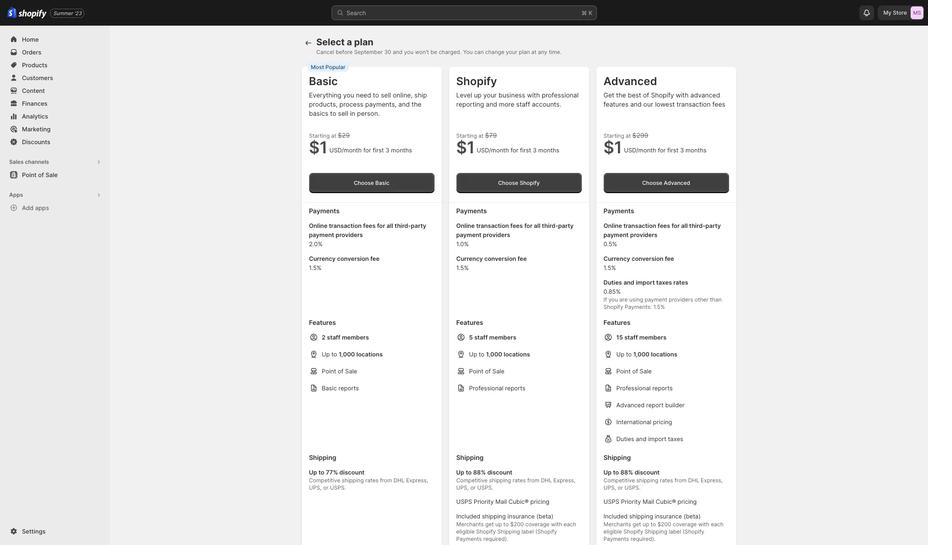 Task type: locate. For each thing, give the bounding box(es) containing it.
1 months from the left
[[391, 146, 412, 154]]

at inside select a plan cancel before september 30 and you won't be charged. you can change your plan at any time.
[[532, 49, 537, 55]]

transaction inside online transaction fees for all third-party payment providers 2.0%
[[329, 222, 362, 229]]

usps for advanced
[[604, 498, 620, 505]]

2 $1 from the left
[[457, 137, 475, 157]]

your inside shopify level up your business with professional reporting and more staff accounts.
[[484, 91, 497, 99]]

$1 left "$299"
[[604, 137, 623, 157]]

from for shopify
[[528, 477, 540, 484]]

3 ups, from the left
[[604, 484, 617, 491]]

3 3 from the left
[[681, 146, 684, 154]]

shopify inside advanced get the best of shopify with advanced features and our lowest transaction fees
[[651, 91, 674, 99]]

members right 15
[[640, 334, 667, 341]]

fees
[[713, 100, 726, 108], [363, 222, 376, 229], [511, 222, 523, 229], [658, 222, 671, 229]]

3 inside starting at $79 $1 usd/month for first 3 months
[[533, 146, 537, 154]]

0 horizontal spatial priority
[[474, 498, 494, 505]]

0 horizontal spatial ups,
[[309, 484, 322, 491]]

eligible
[[457, 528, 475, 535], [604, 528, 622, 535]]

0 horizontal spatial plan
[[354, 37, 374, 48]]

choose for shopify
[[498, 179, 519, 186]]

point of sale down 15 staff members
[[617, 368, 652, 375]]

you inside select a plan cancel before september 30 and you won't be charged. you can change your plan at any time.
[[404, 49, 414, 55]]

usps
[[457, 498, 472, 505], [604, 498, 620, 505]]

1.5% down 2.0%
[[309, 264, 322, 271]]

all inside online transaction fees for all third-party payment providers 0.5%
[[682, 222, 688, 229]]

$1 inside starting at $79 $1 usd/month for first 3 months
[[457, 137, 475, 157]]

advanced for advanced report builder
[[617, 401, 645, 409]]

2 horizontal spatial competitive
[[604, 477, 635, 484]]

need
[[356, 91, 371, 99]]

point down 15
[[617, 368, 631, 375]]

starting for basic
[[309, 132, 330, 139]]

3 for basic
[[386, 146, 390, 154]]

payment inside online transaction fees for all third-party payment providers 2.0%
[[309, 231, 334, 238]]

staff for online transaction fees for all third-party payment providers 2.0%
[[327, 334, 341, 341]]

reports for advanced
[[653, 384, 673, 392]]

list
[[309, 221, 435, 311], [457, 221, 582, 311], [604, 221, 729, 311], [309, 333, 435, 446], [457, 333, 582, 446], [604, 333, 729, 446], [457, 468, 582, 545], [604, 468, 729, 545]]

0 horizontal spatial sell
[[338, 109, 348, 117]]

$1 inside starting at $299 $1 usd/month for first 3 months
[[604, 137, 623, 157]]

payments for online transaction fees for all third-party payment providers 1.0%
[[457, 207, 487, 215]]

you right "if" on the right bottom
[[609, 296, 618, 303]]

fees for online transaction fees for all third-party payment providers 0.5%
[[658, 222, 671, 229]]

third-
[[395, 222, 411, 229], [542, 222, 559, 229], [690, 222, 706, 229]]

third- inside online transaction fees for all third-party payment providers 1.0%
[[542, 222, 559, 229]]

reports
[[339, 384, 359, 392], [505, 384, 526, 392], [653, 384, 673, 392]]

first inside starting at $29 $1 usd/month for first 3 months
[[373, 146, 384, 154]]

months inside starting at $299 $1 usd/month for first 3 months
[[686, 146, 707, 154]]

(beta) for shopify
[[537, 513, 554, 520]]

(beta) for advanced
[[684, 513, 701, 520]]

payment up payments:
[[645, 296, 668, 303]]

0 vertical spatial basic
[[309, 75, 338, 88]]

2 required). from the left
[[631, 536, 656, 542]]

2 discount from the left
[[488, 469, 513, 476]]

2 vertical spatial advanced
[[617, 401, 645, 409]]

sale for online transaction fees for all third-party payment providers 2.0%
[[345, 368, 357, 375]]

0 horizontal spatial first
[[373, 146, 384, 154]]

insurance
[[508, 513, 535, 520], [655, 513, 683, 520]]

1 horizontal spatial up to 88% discount competitive shipping rates from dhl express, ups, or usps.
[[604, 469, 723, 491]]

discount for shopify
[[488, 469, 513, 476]]

1 horizontal spatial or
[[471, 484, 476, 491]]

1,000
[[339, 351, 355, 358], [486, 351, 503, 358], [634, 351, 650, 358]]

3 competitive from the left
[[604, 477, 635, 484]]

months up choose shopify
[[539, 146, 560, 154]]

priority
[[474, 498, 494, 505], [621, 498, 641, 505]]

2 currency from the left
[[457, 255, 483, 262]]

for inside starting at $299 $1 usd/month for first 3 months
[[658, 146, 666, 154]]

usps. inside 'up to 77% discount competitive shipping rates from dhl express, ups, or usps.'
[[330, 484, 346, 491]]

fee for advanced
[[665, 255, 675, 262]]

2 horizontal spatial features
[[604, 319, 631, 326]]

3 all from the left
[[682, 222, 688, 229]]

cubic® for advanced
[[656, 498, 676, 505]]

at inside starting at $299 $1 usd/month for first 3 months
[[626, 132, 631, 139]]

usd/month inside starting at $29 $1 usd/month for first 3 months
[[330, 146, 362, 154]]

currency for advanced
[[604, 255, 631, 262]]

marketing
[[22, 125, 51, 133]]

coverage for advanced
[[673, 521, 697, 528]]

plan up september
[[354, 37, 374, 48]]

1.5% down '0.5%'
[[604, 264, 617, 271]]

usd/month inside starting at $79 $1 usd/month for first 3 months
[[477, 146, 509, 154]]

usd/month for shopify
[[477, 146, 509, 154]]

third- for advanced
[[690, 222, 706, 229]]

duties for duties and import taxes rates 0.85% if you are using payment providers other than shopify payments: 1.5%
[[604, 279, 623, 286]]

2 staff members
[[322, 334, 369, 341]]

point of sale for online transaction fees for all third-party payment providers 2.0%
[[322, 368, 357, 375]]

the up features
[[617, 91, 627, 99]]

orders
[[22, 49, 41, 56]]

choose advanced link
[[604, 173, 729, 193]]

1 horizontal spatial $1
[[457, 137, 475, 157]]

professional reports
[[469, 384, 526, 392], [617, 384, 673, 392]]

starting
[[309, 132, 330, 139], [457, 132, 477, 139], [604, 132, 625, 139]]

point for online transaction fees for all third-party payment providers 2.0%
[[322, 368, 336, 375]]

2 usps. from the left
[[478, 484, 494, 491]]

1 professional reports from the left
[[469, 384, 526, 392]]

advanced
[[604, 75, 658, 88], [664, 179, 691, 186], [617, 401, 645, 409]]

2 up to 1,000 locations from the left
[[469, 351, 530, 358]]

taxes
[[657, 279, 672, 286], [669, 435, 684, 443]]

1 starting from the left
[[309, 132, 330, 139]]

0 horizontal spatial currency conversion fee 1.5%
[[309, 255, 380, 271]]

online
[[309, 222, 328, 229], [457, 222, 475, 229], [604, 222, 622, 229]]

point down 5
[[469, 368, 484, 375]]

of down 15 staff members
[[633, 368, 639, 375]]

(shopify
[[536, 528, 557, 535], [683, 528, 705, 535]]

up for advanced
[[643, 521, 650, 528]]

be
[[431, 49, 437, 55]]

2 horizontal spatial discount
[[635, 469, 660, 476]]

0 horizontal spatial 3
[[386, 146, 390, 154]]

first up choose advanced
[[668, 146, 679, 154]]

and left more
[[486, 100, 498, 108]]

usps. for advanced
[[625, 484, 641, 491]]

fees inside online transaction fees for all third-party payment providers 2.0%
[[363, 222, 376, 229]]

2 insurance from the left
[[655, 513, 683, 520]]

0 horizontal spatial (shopify
[[536, 528, 557, 535]]

at inside starting at $79 $1 usd/month for first 3 months
[[479, 132, 484, 139]]

transaction for online transaction fees for all third-party payment providers 1.0%
[[477, 222, 509, 229]]

at left any
[[532, 49, 537, 55]]

2 1,000 from the left
[[486, 351, 503, 358]]

cancel
[[317, 49, 334, 55]]

fees down choose advanced link
[[658, 222, 671, 229]]

1 horizontal spatial usps
[[604, 498, 620, 505]]

and down best
[[631, 100, 642, 108]]

or
[[323, 484, 329, 491], [471, 484, 476, 491], [618, 484, 623, 491]]

3 up to 1,000 locations from the left
[[617, 351, 678, 358]]

$299
[[633, 131, 649, 139]]

shopify image
[[7, 7, 17, 18], [18, 9, 47, 19]]

3 from from the left
[[675, 477, 687, 484]]

3 $1 from the left
[[604, 137, 623, 157]]

2 usd/month from the left
[[477, 146, 509, 154]]

0 horizontal spatial 1,000
[[339, 351, 355, 358]]

up to 1,000 locations down 5 staff members
[[469, 351, 530, 358]]

sale down sales channels button
[[45, 171, 58, 179]]

1 horizontal spatial express,
[[554, 477, 576, 484]]

1 vertical spatial your
[[484, 91, 497, 99]]

months inside starting at $29 $1 usd/month for first 3 months
[[391, 146, 412, 154]]

starting left $79
[[457, 132, 477, 139]]

business
[[499, 91, 526, 99]]

2 horizontal spatial months
[[686, 146, 707, 154]]

starting inside starting at $29 $1 usd/month for first 3 months
[[309, 132, 330, 139]]

3 reports from the left
[[653, 384, 673, 392]]

third- inside online transaction fees for all third-party payment providers 0.5%
[[690, 222, 706, 229]]

up to 88% discount competitive shipping rates from dhl express, ups, or usps. for advanced
[[604, 469, 723, 491]]

3 dhl from the left
[[689, 477, 700, 484]]

3 inside starting at $29 $1 usd/month for first 3 months
[[386, 146, 390, 154]]

2 included shipping insurance (beta) merchants get up to $200 coverage with each eligible shopify shipping label (shopify payments required). from the left
[[604, 513, 724, 542]]

2 horizontal spatial usps.
[[625, 484, 641, 491]]

at left $79
[[479, 132, 484, 139]]

providers inside online transaction fees for all third-party payment providers 0.5%
[[631, 231, 658, 238]]

0 vertical spatial advanced
[[604, 75, 658, 88]]

3 usd/month from the left
[[624, 146, 657, 154]]

advanced up best
[[604, 75, 658, 88]]

1 vertical spatial import
[[649, 435, 667, 443]]

rates
[[674, 279, 689, 286], [366, 477, 379, 484], [513, 477, 526, 484], [660, 477, 674, 484]]

basic for basic everything you need to sell online, ship products, process payments, and the basics to sell in person.
[[309, 75, 338, 88]]

included for shopify
[[457, 513, 481, 520]]

0 horizontal spatial discount
[[340, 469, 365, 476]]

choose down starting at $299 $1 usd/month for first 3 months
[[643, 179, 663, 186]]

1 usps priority mail cubic® pricing from the left
[[457, 498, 550, 505]]

1 horizontal spatial months
[[539, 146, 560, 154]]

$1 left $29 on the left
[[309, 137, 328, 157]]

88%
[[473, 469, 486, 476], [621, 469, 634, 476]]

everything
[[309, 91, 342, 99]]

most
[[311, 63, 324, 70]]

1 horizontal spatial your
[[506, 49, 518, 55]]

1 discount from the left
[[340, 469, 365, 476]]

2 3 from the left
[[533, 146, 537, 154]]

all
[[387, 222, 393, 229], [534, 222, 541, 229], [682, 222, 688, 229]]

1 horizontal spatial required).
[[631, 536, 656, 542]]

2 horizontal spatial or
[[618, 484, 623, 491]]

members
[[342, 334, 369, 341], [490, 334, 517, 341], [640, 334, 667, 341]]

starting inside starting at $299 $1 usd/month for first 3 months
[[604, 132, 625, 139]]

$200
[[511, 521, 524, 528], [658, 521, 672, 528]]

1 included shipping insurance (beta) merchants get up to $200 coverage with each eligible shopify shipping label (shopify payments required). from the left
[[457, 513, 577, 542]]

finances link
[[5, 97, 104, 110]]

members right 2
[[342, 334, 369, 341]]

2 horizontal spatial currency
[[604, 255, 631, 262]]

1 conversion from the left
[[337, 255, 369, 262]]

pricing
[[654, 418, 673, 426], [531, 498, 550, 505], [678, 498, 697, 505]]

1 cubic® from the left
[[509, 498, 529, 505]]

fees inside online transaction fees for all third-party payment providers 0.5%
[[658, 222, 671, 229]]

1 horizontal spatial usd/month
[[477, 146, 509, 154]]

1.5% down 1.0%
[[457, 264, 469, 271]]

currency conversion fee 1.5% down '0.5%'
[[604, 255, 675, 271]]

payment up 1.0%
[[457, 231, 482, 238]]

2 (shopify from the left
[[683, 528, 705, 535]]

1 horizontal spatial 88%
[[621, 469, 634, 476]]

0 horizontal spatial pricing
[[531, 498, 550, 505]]

0 horizontal spatial starting
[[309, 132, 330, 139]]

starting inside starting at $79 $1 usd/month for first 3 months
[[457, 132, 477, 139]]

home
[[22, 36, 39, 43]]

1 coverage from the left
[[526, 521, 550, 528]]

providers inside online transaction fees for all third-party payment providers 2.0%
[[336, 231, 363, 238]]

all inside online transaction fees for all third-party payment providers 2.0%
[[387, 222, 393, 229]]

0 horizontal spatial eligible
[[457, 528, 475, 535]]

months inside starting at $79 $1 usd/month for first 3 months
[[539, 146, 560, 154]]

you left won't
[[404, 49, 414, 55]]

point of sale up basic reports
[[322, 368, 357, 375]]

online up 2.0%
[[309, 222, 328, 229]]

2 horizontal spatial you
[[609, 296, 618, 303]]

1 horizontal spatial mail
[[643, 498, 655, 505]]

members right 5
[[490, 334, 517, 341]]

my
[[884, 9, 892, 16]]

0 horizontal spatial up to 1,000 locations
[[322, 351, 383, 358]]

0 horizontal spatial 88%
[[473, 469, 486, 476]]

1 included from the left
[[457, 513, 481, 520]]

3 discount from the left
[[635, 469, 660, 476]]

most popular
[[311, 63, 346, 70]]

at inside starting at $29 $1 usd/month for first 3 months
[[331, 132, 337, 139]]

0 horizontal spatial included
[[457, 513, 481, 520]]

1 horizontal spatial reports
[[505, 384, 526, 392]]

1.5%
[[309, 264, 322, 271], [457, 264, 469, 271], [604, 264, 617, 271], [654, 303, 665, 310]]

1 vertical spatial you
[[343, 91, 354, 99]]

up to 1,000 locations for shopify
[[469, 351, 530, 358]]

of up our
[[644, 91, 650, 99]]

of down channels
[[38, 171, 44, 179]]

1 horizontal spatial you
[[404, 49, 414, 55]]

advanced inside advanced get the best of shopify with advanced features and our lowest transaction fees
[[604, 75, 658, 88]]

or for advanced
[[618, 484, 623, 491]]

up to 1,000 locations down the 2 staff members
[[322, 351, 383, 358]]

of down 5 staff members
[[485, 368, 491, 375]]

0 horizontal spatial insurance
[[508, 513, 535, 520]]

2 horizontal spatial choose
[[643, 179, 663, 186]]

months
[[391, 146, 412, 154], [539, 146, 560, 154], [686, 146, 707, 154]]

0 horizontal spatial mail
[[496, 498, 507, 505]]

1 horizontal spatial included
[[604, 513, 628, 520]]

1 88% from the left
[[473, 469, 486, 476]]

$1 for shopify
[[457, 137, 475, 157]]

providers inside online transaction fees for all third-party payment providers 1.0%
[[483, 231, 511, 238]]

1 horizontal spatial cubic®
[[656, 498, 676, 505]]

sales
[[9, 158, 24, 165]]

months up 'choose basic' link
[[391, 146, 412, 154]]

import inside duties and import taxes rates 0.85% if you are using payment providers other than shopify payments: 1.5%
[[636, 279, 655, 286]]

2 horizontal spatial $1
[[604, 137, 623, 157]]

0 horizontal spatial usps priority mail cubic® pricing
[[457, 498, 550, 505]]

payment up 2.0%
[[309, 231, 334, 238]]

locations down 15 staff members
[[651, 351, 678, 358]]

duties inside duties and import taxes rates 0.85% if you are using payment providers other than shopify payments: 1.5%
[[604, 279, 623, 286]]

taxes inside duties and import taxes rates 0.85% if you are using payment providers other than shopify payments: 1.5%
[[657, 279, 672, 286]]

usd/month down $79
[[477, 146, 509, 154]]

1 horizontal spatial fee
[[518, 255, 527, 262]]

payment for 2.0%
[[309, 231, 334, 238]]

features up 5
[[457, 319, 484, 326]]

advanced down starting at $299 $1 usd/month for first 3 months
[[664, 179, 691, 186]]

online up 1.0%
[[457, 222, 475, 229]]

rates inside duties and import taxes rates 0.85% if you are using payment providers other than shopify payments: 1.5%
[[674, 279, 689, 286]]

you inside basic everything you need to sell online, ship products, process payments, and the basics to sell in person.
[[343, 91, 354, 99]]

2 competitive from the left
[[457, 477, 488, 484]]

basic inside basic everything you need to sell online, ship products, process payments, and the basics to sell in person.
[[309, 75, 338, 88]]

0 vertical spatial duties
[[604, 279, 623, 286]]

up to 1,000 locations down 15 staff members
[[617, 351, 678, 358]]

3 usps. from the left
[[625, 484, 641, 491]]

reports for shopify
[[505, 384, 526, 392]]

currency conversion fee 1.5% down 1.0%
[[457, 255, 527, 271]]

payment up '0.5%'
[[604, 231, 629, 238]]

0 horizontal spatial get
[[486, 521, 494, 528]]

online transaction fees for all third-party payment providers 2.0%
[[309, 222, 427, 248]]

point of sale down 5 staff members
[[469, 368, 505, 375]]

2 horizontal spatial online
[[604, 222, 622, 229]]

$1 inside starting at $29 $1 usd/month for first 3 months
[[309, 137, 328, 157]]

1 horizontal spatial insurance
[[655, 513, 683, 520]]

channels
[[25, 158, 49, 165]]

international
[[617, 418, 652, 426]]

express, for advanced
[[701, 477, 723, 484]]

point up basic reports
[[322, 368, 336, 375]]

locations down 5 staff members
[[504, 351, 530, 358]]

1 horizontal spatial label
[[669, 528, 682, 535]]

report
[[647, 401, 664, 409]]

3 online from the left
[[604, 222, 622, 229]]

select
[[317, 37, 345, 48]]

3 currency from the left
[[604, 255, 631, 262]]

2 coverage from the left
[[673, 521, 697, 528]]

mail for shopify
[[496, 498, 507, 505]]

shopify level up your business with professional reporting and more staff accounts.
[[457, 75, 579, 108]]

3 first from the left
[[668, 146, 679, 154]]

choose down starting at $79 $1 usd/month for first 3 months
[[498, 179, 519, 186]]

$200 for shopify
[[511, 521, 524, 528]]

label
[[522, 528, 534, 535], [669, 528, 682, 535]]

transaction inside online transaction fees for all third-party payment providers 0.5%
[[624, 222, 657, 229]]

⌘ k
[[582, 9, 593, 16]]

1 horizontal spatial competitive
[[457, 477, 488, 484]]

content
[[22, 87, 45, 94]]

2 horizontal spatial from
[[675, 477, 687, 484]]

1 up to 88% discount competitive shipping rates from dhl express, ups, or usps. from the left
[[457, 469, 576, 491]]

88% for shopify
[[473, 469, 486, 476]]

1 up to 1,000 locations from the left
[[322, 351, 383, 358]]

0 vertical spatial sell
[[381, 91, 391, 99]]

1 merchants from the left
[[457, 521, 484, 528]]

1 choose from the left
[[354, 179, 374, 186]]

fees down advanced
[[713, 100, 726, 108]]

3 choose from the left
[[643, 179, 663, 186]]

2 included from the left
[[604, 513, 628, 520]]

online up '0.5%'
[[604, 222, 622, 229]]

2 starting from the left
[[457, 132, 477, 139]]

1 horizontal spatial currency
[[457, 255, 483, 262]]

1 first from the left
[[373, 146, 384, 154]]

members for advanced
[[640, 334, 667, 341]]

import up using
[[636, 279, 655, 286]]

first for basic
[[373, 146, 384, 154]]

2 88% from the left
[[621, 469, 634, 476]]

your inside select a plan cancel before september 30 and you won't be charged. you can change your plan at any time.
[[506, 49, 518, 55]]

2 fee from the left
[[518, 255, 527, 262]]

for down choose shopify link
[[525, 222, 533, 229]]

3 up choose advanced
[[681, 146, 684, 154]]

advanced up international
[[617, 401, 645, 409]]

1 from from the left
[[380, 477, 392, 484]]

usd/month down "$299"
[[624, 146, 657, 154]]

currency down 1.0%
[[457, 255, 483, 262]]

included for advanced
[[604, 513, 628, 520]]

2 reports from the left
[[505, 384, 526, 392]]

features for advanced
[[604, 319, 631, 326]]

sale for online transaction fees for all third-party payment providers 0.5%
[[640, 368, 652, 375]]

get for shopify
[[486, 521, 494, 528]]

3 inside starting at $299 $1 usd/month for first 3 months
[[681, 146, 684, 154]]

for inside online transaction fees for all third-party payment providers 2.0%
[[377, 222, 385, 229]]

at for shopify
[[479, 132, 484, 139]]

sale down 5 staff members
[[493, 368, 505, 375]]

choose for basic
[[354, 179, 374, 186]]

1 all from the left
[[387, 222, 393, 229]]

3 1,000 from the left
[[634, 351, 650, 358]]

third- for shopify
[[542, 222, 559, 229]]

1 label from the left
[[522, 528, 534, 535]]

for up choose shopify
[[511, 146, 519, 154]]

and right 30
[[393, 49, 403, 55]]

0 horizontal spatial included shipping insurance (beta) merchants get up to $200 coverage with each eligible shopify shipping label (shopify payments required).
[[457, 513, 577, 542]]

advanced
[[691, 91, 721, 99]]

2 label from the left
[[669, 528, 682, 535]]

1 third- from the left
[[395, 222, 411, 229]]

customers
[[22, 74, 53, 81]]

fees inside advanced get the best of shopify with advanced features and our lowest transaction fees
[[713, 100, 726, 108]]

1 vertical spatial the
[[412, 100, 422, 108]]

1 horizontal spatial usps priority mail cubic® pricing
[[604, 498, 697, 505]]

any
[[538, 49, 548, 55]]

choose for advanced
[[643, 179, 663, 186]]

your left business
[[484, 91, 497, 99]]

express,
[[407, 477, 429, 484], [554, 477, 576, 484], [701, 477, 723, 484]]

2 horizontal spatial up to 1,000 locations
[[617, 351, 678, 358]]

staff right 2
[[327, 334, 341, 341]]

0 horizontal spatial choose
[[354, 179, 374, 186]]

1 3 from the left
[[386, 146, 390, 154]]

for up choose advanced
[[658, 146, 666, 154]]

1 $200 from the left
[[511, 521, 524, 528]]

list containing 15 staff members
[[604, 333, 729, 446]]

3 fee from the left
[[665, 255, 675, 262]]

0 horizontal spatial your
[[484, 91, 497, 99]]

0 horizontal spatial label
[[522, 528, 534, 535]]

1 ups, from the left
[[309, 484, 322, 491]]

1 $1 from the left
[[309, 137, 328, 157]]

conversion down online transaction fees for all third-party payment providers 2.0%
[[337, 255, 369, 262]]

of inside button
[[38, 171, 44, 179]]

1 horizontal spatial members
[[490, 334, 517, 341]]

2 $200 from the left
[[658, 521, 672, 528]]

0 horizontal spatial third-
[[395, 222, 411, 229]]

dhl inside 'up to 77% discount competitive shipping rates from dhl express, ups, or usps.'
[[394, 477, 405, 484]]

lowest
[[656, 100, 675, 108]]

2 members from the left
[[490, 334, 517, 341]]

basics
[[309, 109, 329, 117]]

currency down 2.0%
[[309, 255, 336, 262]]

2 up to 88% discount competitive shipping rates from dhl express, ups, or usps. from the left
[[604, 469, 723, 491]]

conversion down online transaction fees for all third-party payment providers 1.0%
[[485, 255, 517, 262]]

point of sale link
[[5, 168, 104, 181]]

at left "$299"
[[626, 132, 631, 139]]

3 up choose basic
[[386, 146, 390, 154]]

3 starting from the left
[[604, 132, 625, 139]]

all inside online transaction fees for all third-party payment providers 1.0%
[[534, 222, 541, 229]]

conversion
[[337, 255, 369, 262], [485, 255, 517, 262], [632, 255, 664, 262]]

0 horizontal spatial conversion
[[337, 255, 369, 262]]

for inside online transaction fees for all third-party payment providers 0.5%
[[672, 222, 680, 229]]

third- inside online transaction fees for all third-party payment providers 2.0%
[[395, 222, 411, 229]]

1 horizontal spatial professional reports
[[617, 384, 673, 392]]

usd/month inside starting at $299 $1 usd/month for first 3 months
[[624, 146, 657, 154]]

for up choose basic
[[364, 146, 371, 154]]

providers for 2.0%
[[336, 231, 363, 238]]

1 horizontal spatial up
[[496, 521, 502, 528]]

staff right 5
[[475, 334, 488, 341]]

first inside starting at $79 $1 usd/month for first 3 months
[[520, 146, 532, 154]]

(shopify for advanced
[[683, 528, 705, 535]]

with inside advanced get the best of shopify with advanced features and our lowest transaction fees
[[676, 91, 689, 99]]

to inside 'up to 77% discount competitive shipping rates from dhl express, ups, or usps.'
[[319, 469, 325, 476]]

1 mail from the left
[[496, 498, 507, 505]]

point of sale down channels
[[22, 171, 58, 179]]

taxes for duties and import taxes
[[669, 435, 684, 443]]

1,000 down the 2 staff members
[[339, 351, 355, 358]]

online inside online transaction fees for all third-party payment providers 0.5%
[[604, 222, 622, 229]]

products
[[22, 61, 48, 69]]

0 vertical spatial taxes
[[657, 279, 672, 286]]

shipping for 2 staff members
[[309, 454, 337, 461]]

1 dhl from the left
[[394, 477, 405, 484]]

88% for advanced
[[621, 469, 634, 476]]

duties up 0.85%
[[604, 279, 623, 286]]

1 usps from the left
[[457, 498, 472, 505]]

shipping inside 'up to 77% discount competitive shipping rates from dhl express, ups, or usps.'
[[342, 477, 364, 484]]

1 horizontal spatial each
[[711, 521, 724, 528]]

1 horizontal spatial starting
[[457, 132, 477, 139]]

content link
[[5, 84, 104, 97]]

2 first from the left
[[520, 146, 532, 154]]

1 priority from the left
[[474, 498, 494, 505]]

0 horizontal spatial professional
[[469, 384, 504, 392]]

features up 2
[[309, 319, 336, 326]]

from inside 'up to 77% discount competitive shipping rates from dhl express, ups, or usps.'
[[380, 477, 392, 484]]

transaction inside online transaction fees for all third-party payment providers 1.0%
[[477, 222, 509, 229]]

0 horizontal spatial members
[[342, 334, 369, 341]]

list containing 2 staff members
[[309, 333, 435, 446]]

2 from from the left
[[528, 477, 540, 484]]

sale down 15 staff members
[[640, 368, 652, 375]]

online inside online transaction fees for all third-party payment providers 1.0%
[[457, 222, 475, 229]]

0 horizontal spatial up to 88% discount competitive shipping rates from dhl express, ups, or usps.
[[457, 469, 576, 491]]

included shipping insurance (beta) merchants get up to $200 coverage with each eligible shopify shipping label (shopify payments required). for advanced
[[604, 513, 724, 542]]

1 reports from the left
[[339, 384, 359, 392]]

usd/month down $29 on the left
[[330, 146, 362, 154]]

2 usps priority mail cubic® pricing from the left
[[604, 498, 697, 505]]

choose shopify link
[[457, 173, 582, 193]]

2 get from the left
[[633, 521, 642, 528]]

0 vertical spatial you
[[404, 49, 414, 55]]

2 choose from the left
[[498, 179, 519, 186]]

currency down '0.5%'
[[604, 255, 631, 262]]

2 online from the left
[[457, 222, 475, 229]]

1,000 down 5 staff members
[[486, 351, 503, 358]]

for inside starting at $29 $1 usd/month for first 3 months
[[364, 146, 371, 154]]

for down 'choose basic' link
[[377, 222, 385, 229]]

3 currency conversion fee 1.5% from the left
[[604, 255, 675, 271]]

point of sale
[[22, 171, 58, 179], [322, 368, 357, 375], [469, 368, 505, 375], [617, 368, 652, 375]]

party inside online transaction fees for all third-party payment providers 0.5%
[[706, 222, 721, 229]]

1 horizontal spatial included shipping insurance (beta) merchants get up to $200 coverage with each eligible shopify shipping label (shopify payments required).
[[604, 513, 724, 542]]

staff down business
[[517, 100, 531, 108]]

2 or from the left
[[471, 484, 476, 491]]

coverage
[[526, 521, 550, 528], [673, 521, 697, 528]]

payment inside online transaction fees for all third-party payment providers 0.5%
[[604, 231, 629, 238]]

1 online from the left
[[309, 222, 328, 229]]

point down sales channels
[[22, 171, 37, 179]]

fees inside online transaction fees for all third-party payment providers 1.0%
[[511, 222, 523, 229]]

2 third- from the left
[[542, 222, 559, 229]]

label for shopify
[[522, 528, 534, 535]]

1 (beta) from the left
[[537, 513, 554, 520]]

1 usd/month from the left
[[330, 146, 362, 154]]

sell up payments, on the left top of the page
[[381, 91, 391, 99]]

usps priority mail cubic® pricing
[[457, 498, 550, 505], [604, 498, 697, 505]]

1 vertical spatial taxes
[[669, 435, 684, 443]]

providers inside duties and import taxes rates 0.85% if you are using payment providers other than shopify payments: 1.5%
[[669, 296, 694, 303]]

1 horizontal spatial dhl
[[541, 477, 552, 484]]

professional for shopify
[[469, 384, 504, 392]]

marketing link
[[5, 123, 104, 135]]

international pricing
[[617, 418, 673, 426]]

point inside button
[[22, 171, 37, 179]]

2 horizontal spatial first
[[668, 146, 679, 154]]

first inside starting at $299 $1 usd/month for first 3 months
[[668, 146, 679, 154]]

1 horizontal spatial the
[[617, 91, 627, 99]]

first up choose basic
[[373, 146, 384, 154]]

2 mail from the left
[[643, 498, 655, 505]]

payment inside online transaction fees for all third-party payment providers 1.0%
[[457, 231, 482, 238]]

3 express, from the left
[[701, 477, 723, 484]]

up inside shopify level up your business with professional reporting and more staff accounts.
[[474, 91, 482, 99]]

payments,
[[366, 100, 397, 108]]

get
[[604, 91, 615, 99]]

eligible for shopify
[[457, 528, 475, 535]]

1 competitive from the left
[[309, 477, 341, 484]]

1 horizontal spatial (shopify
[[683, 528, 705, 535]]

2 (beta) from the left
[[684, 513, 701, 520]]

required). for advanced
[[631, 536, 656, 542]]

0 horizontal spatial cubic®
[[509, 498, 529, 505]]

fee
[[371, 255, 380, 262], [518, 255, 527, 262], [665, 255, 675, 262]]

eligible for advanced
[[604, 528, 622, 535]]

fee down online transaction fees for all third-party payment providers 1.0%
[[518, 255, 527, 262]]

0 horizontal spatial currency
[[309, 255, 336, 262]]

1 horizontal spatial 3
[[533, 146, 537, 154]]

0 horizontal spatial the
[[412, 100, 422, 108]]

competitive inside 'up to 77% discount competitive shipping rates from dhl express, ups, or usps.'
[[309, 477, 341, 484]]

fee down online transaction fees for all third-party payment providers 0.5%
[[665, 255, 675, 262]]

required). for shopify
[[484, 536, 509, 542]]

party for shopify
[[559, 222, 574, 229]]

best
[[628, 91, 642, 99]]

1.5% for online transaction fees for all third-party payment providers 0.5%
[[604, 264, 617, 271]]

duties for duties and import taxes
[[617, 435, 635, 443]]

3 up choose shopify
[[533, 146, 537, 154]]

party inside online transaction fees for all third-party payment providers 1.0%
[[559, 222, 574, 229]]

1 horizontal spatial professional
[[617, 384, 651, 392]]

import down international pricing
[[649, 435, 667, 443]]

point of sale for online transaction fees for all third-party payment providers 1.0%
[[469, 368, 505, 375]]

2 horizontal spatial up
[[643, 521, 650, 528]]

choose basic link
[[309, 173, 435, 193]]

2.0%
[[309, 240, 323, 248]]

2 horizontal spatial usd/month
[[624, 146, 657, 154]]

2 usps from the left
[[604, 498, 620, 505]]

and up are
[[624, 279, 635, 286]]

0 horizontal spatial up
[[474, 91, 482, 99]]

0 horizontal spatial (beta)
[[537, 513, 554, 520]]

$1 left $79
[[457, 137, 475, 157]]

1 horizontal spatial third-
[[542, 222, 559, 229]]

fees down choose shopify link
[[511, 222, 523, 229]]

3 or from the left
[[618, 484, 623, 491]]

1 professional from the left
[[469, 384, 504, 392]]

plan left any
[[519, 49, 530, 55]]

2 horizontal spatial fee
[[665, 255, 675, 262]]

1 or from the left
[[323, 484, 329, 491]]

2 priority from the left
[[621, 498, 641, 505]]

and down international pricing
[[636, 435, 647, 443]]

you up "process"
[[343, 91, 354, 99]]

0 vertical spatial plan
[[354, 37, 374, 48]]

plan
[[354, 37, 374, 48], [519, 49, 530, 55]]

2 express, from the left
[[554, 477, 576, 484]]

1 horizontal spatial ups,
[[457, 484, 469, 491]]

staff right 15
[[625, 334, 638, 341]]

point of sale button
[[0, 168, 110, 181]]

1 required). from the left
[[484, 536, 509, 542]]

conversion down online transaction fees for all third-party payment providers 0.5%
[[632, 255, 664, 262]]

point of sale inside button
[[22, 171, 58, 179]]

1.5% for online transaction fees for all third-party payment providers 2.0%
[[309, 264, 322, 271]]

locations for advanced
[[651, 351, 678, 358]]

currency conversion fee 1.5% for shopify
[[457, 255, 527, 271]]

before
[[336, 49, 353, 55]]

1.5% for online transaction fees for all third-party payment providers 1.0%
[[457, 264, 469, 271]]

fee down online transaction fees for all third-party payment providers 2.0%
[[371, 255, 380, 262]]

1,000 down 15 staff members
[[634, 351, 650, 358]]

starting left "$299"
[[604, 132, 625, 139]]

1 (shopify from the left
[[536, 528, 557, 535]]



Task type: describe. For each thing, give the bounding box(es) containing it.
analytics link
[[5, 110, 104, 123]]

included shipping insurance (beta) merchants get up to $200 coverage with each eligible shopify shipping label (shopify payments required). for shopify
[[457, 513, 577, 542]]

transaction for online transaction fees for all third-party payment providers 0.5%
[[624, 222, 657, 229]]

1 horizontal spatial pricing
[[654, 418, 673, 426]]

0 horizontal spatial shopify image
[[7, 7, 17, 18]]

1 vertical spatial advanced
[[664, 179, 691, 186]]

using
[[630, 296, 644, 303]]

insurance for advanced
[[655, 513, 683, 520]]

and inside basic everything you need to sell online, ship products, process payments, and the basics to sell in person.
[[399, 100, 410, 108]]

months for basic
[[391, 146, 412, 154]]

summer
[[53, 10, 73, 16]]

providers for 0.5%
[[631, 231, 658, 238]]

discount inside 'up to 77% discount competitive shipping rates from dhl express, ups, or usps.'
[[340, 469, 365, 476]]

1 currency from the left
[[309, 255, 336, 262]]

basic for basic reports
[[322, 384, 337, 392]]

$29
[[338, 131, 350, 139]]

fees for online transaction fees for all third-party payment providers 2.0%
[[363, 222, 376, 229]]

77%
[[326, 469, 338, 476]]

store
[[894, 9, 908, 16]]

up for shopify
[[496, 521, 502, 528]]

for inside online transaction fees for all third-party payment providers 1.0%
[[525, 222, 533, 229]]

of inside advanced get the best of shopify with advanced features and our lowest transaction fees
[[644, 91, 650, 99]]

apps
[[9, 191, 23, 198]]

list containing 5 staff members
[[457, 333, 582, 446]]

15 staff members
[[617, 334, 667, 341]]

transaction for online transaction fees for all third-party payment providers 2.0%
[[329, 222, 362, 229]]

add apps
[[22, 204, 49, 211]]

$200 for advanced
[[658, 521, 672, 528]]

usd/month for basic
[[330, 146, 362, 154]]

you inside duties and import taxes rates 0.85% if you are using payment providers other than shopify payments: 1.5%
[[609, 296, 618, 303]]

coverage for shopify
[[526, 521, 550, 528]]

than
[[711, 296, 722, 303]]

cubic® for shopify
[[509, 498, 529, 505]]

time.
[[549, 49, 562, 55]]

usd/month for advanced
[[624, 146, 657, 154]]

settings
[[22, 528, 46, 535]]

online inside online transaction fees for all third-party payment providers 2.0%
[[309, 222, 328, 229]]

change
[[486, 49, 505, 55]]

first for shopify
[[520, 146, 532, 154]]

our
[[644, 100, 654, 108]]

basic reports
[[322, 384, 359, 392]]

builder
[[666, 401, 685, 409]]

process
[[340, 100, 364, 108]]

shopify inside shopify level up your business with professional reporting and more staff accounts.
[[457, 75, 497, 88]]

1,000 for advanced
[[634, 351, 650, 358]]

0.85%
[[604, 288, 621, 295]]

level
[[457, 91, 473, 99]]

up inside 'up to 77% discount competitive shipping rates from dhl express, ups, or usps.'
[[309, 469, 317, 476]]

discounts link
[[5, 135, 104, 148]]

summer '23
[[53, 10, 82, 16]]

usps priority mail cubic® pricing for shopify
[[457, 498, 550, 505]]

payment for 1.0%
[[457, 231, 482, 238]]

my store image
[[911, 6, 924, 19]]

online transaction fees for all third-party payment providers 0.5%
[[604, 222, 721, 248]]

rates inside 'up to 77% discount competitive shipping rates from dhl express, ups, or usps.'
[[366, 477, 379, 484]]

or inside 'up to 77% discount competitive shipping rates from dhl express, ups, or usps.'
[[323, 484, 329, 491]]

1 features from the left
[[309, 319, 336, 326]]

choose shopify
[[498, 179, 540, 186]]

accounts.
[[532, 100, 562, 108]]

popular
[[326, 63, 346, 70]]

transaction inside advanced get the best of shopify with advanced features and our lowest transaction fees
[[677, 100, 711, 108]]

30
[[385, 49, 391, 55]]

months for shopify
[[539, 146, 560, 154]]

1 vertical spatial basic
[[376, 179, 390, 186]]

label for advanced
[[669, 528, 682, 535]]

duties and import taxes rates 0.85% if you are using payment providers other than shopify payments: 1.5%
[[604, 279, 722, 310]]

advanced for advanced get the best of shopify with advanced features and our lowest transaction fees
[[604, 75, 658, 88]]

currency for shopify
[[457, 255, 483, 262]]

5 staff members
[[469, 334, 517, 341]]

payments for online transaction fees for all third-party payment providers 2.0%
[[309, 207, 340, 215]]

sales channels button
[[5, 156, 104, 168]]

1 currency conversion fee 1.5% from the left
[[309, 255, 380, 271]]

k
[[589, 9, 593, 16]]

$79
[[485, 131, 497, 139]]

1 1,000 from the left
[[339, 351, 355, 358]]

conversion for advanced
[[632, 255, 664, 262]]

ups, for shopify
[[457, 484, 469, 491]]

starting at $29 $1 usd/month for first 3 months
[[309, 131, 412, 157]]

point for online transaction fees for all third-party payment providers 1.0%
[[469, 368, 484, 375]]

more
[[499, 100, 515, 108]]

ups, for advanced
[[604, 484, 617, 491]]

you
[[463, 49, 473, 55]]

sale for online transaction fees for all third-party payment providers 1.0%
[[493, 368, 505, 375]]

starting for advanced
[[604, 132, 625, 139]]

features
[[604, 100, 629, 108]]

if
[[604, 296, 607, 303]]

at for basic
[[331, 132, 337, 139]]

merchants for shopify
[[457, 521, 484, 528]]

party for advanced
[[706, 222, 721, 229]]

professional reports for shopify
[[469, 384, 526, 392]]

first for advanced
[[668, 146, 679, 154]]

1.5% inside duties and import taxes rates 0.85% if you are using payment providers other than shopify payments: 1.5%
[[654, 303, 665, 310]]

finances
[[22, 100, 48, 107]]

sale inside button
[[45, 171, 58, 179]]

person.
[[357, 109, 380, 117]]

and inside select a plan cancel before september 30 and you won't be charged. you can change your plan at any time.
[[393, 49, 403, 55]]

orders link
[[5, 46, 104, 59]]

of for online transaction fees for all third-party payment providers 1.0%
[[485, 368, 491, 375]]

charged.
[[439, 49, 462, 55]]

of for online transaction fees for all third-party payment providers 2.0%
[[338, 368, 344, 375]]

discounts
[[22, 138, 50, 146]]

express, for shopify
[[554, 477, 576, 484]]

ship
[[415, 91, 427, 99]]

import for duties and import taxes rates 0.85% if you are using payment providers other than shopify payments: 1.5%
[[636, 279, 655, 286]]

priority for advanced
[[621, 498, 641, 505]]

reporting
[[457, 100, 484, 108]]

for inside starting at $79 $1 usd/month for first 3 months
[[511, 146, 519, 154]]

payments for online transaction fees for all third-party payment providers 0.5%
[[604, 207, 635, 215]]

basic everything you need to sell online, ship products, process payments, and the basics to sell in person.
[[309, 75, 427, 117]]

won't
[[415, 49, 429, 55]]

1 vertical spatial plan
[[519, 49, 530, 55]]

2
[[322, 334, 326, 341]]

with inside shopify level up your business with professional reporting and more staff accounts.
[[527, 91, 540, 99]]

shopify inside duties and import taxes rates 0.85% if you are using payment providers other than shopify payments: 1.5%
[[604, 303, 624, 310]]

1,000 for shopify
[[486, 351, 503, 358]]

3 for advanced
[[681, 146, 684, 154]]

each for advanced
[[711, 521, 724, 528]]

party inside online transaction fees for all third-party payment providers 2.0%
[[411, 222, 427, 229]]

each for shopify
[[564, 521, 577, 528]]

merchants for advanced
[[604, 521, 631, 528]]

apps button
[[5, 189, 104, 201]]

$1 for basic
[[309, 137, 328, 157]]

and inside advanced get the best of shopify with advanced features and our lowest transaction fees
[[631, 100, 642, 108]]

september
[[354, 49, 383, 55]]

payments:
[[625, 303, 652, 310]]

1 horizontal spatial shopify image
[[18, 9, 47, 19]]

duties and import taxes
[[617, 435, 684, 443]]

and inside duties and import taxes rates 0.85% if you are using payment providers other than shopify payments: 1.5%
[[624, 279, 635, 286]]

from for advanced
[[675, 477, 687, 484]]

analytics
[[22, 113, 48, 120]]

mail for advanced
[[643, 498, 655, 505]]

choose advanced
[[643, 179, 691, 186]]

1 locations from the left
[[357, 351, 383, 358]]

3 for shopify
[[533, 146, 537, 154]]

shipping for 15 staff members
[[604, 454, 631, 461]]

competitive for shopify
[[457, 477, 488, 484]]

professional
[[542, 91, 579, 99]]

starting at $299 $1 usd/month for first 3 months
[[604, 131, 707, 157]]

ups, inside 'up to 77% discount competitive shipping rates from dhl express, ups, or usps.'
[[309, 484, 322, 491]]

taxes for duties and import taxes rates 0.85% if you are using payment providers other than shopify payments: 1.5%
[[657, 279, 672, 286]]

the inside advanced get the best of shopify with advanced features and our lowest transaction fees
[[617, 91, 627, 99]]

payment for 0.5%
[[604, 231, 629, 238]]

summer '23 link
[[50, 8, 84, 18]]

express, inside 'up to 77% discount competitive shipping rates from dhl express, ups, or usps.'
[[407, 477, 429, 484]]

import for duties and import taxes
[[649, 435, 667, 443]]

15
[[617, 334, 623, 341]]

at for advanced
[[626, 132, 631, 139]]

usps priority mail cubic® pricing for advanced
[[604, 498, 697, 505]]

usps. for shopify
[[478, 484, 494, 491]]

search
[[347, 9, 366, 16]]

locations for shopify
[[504, 351, 530, 358]]

settings link
[[5, 525, 104, 538]]

starting at $79 $1 usd/month for first 3 months
[[457, 131, 560, 157]]

1.0%
[[457, 240, 469, 248]]

pricing for advanced
[[678, 498, 697, 505]]

apps
[[35, 204, 49, 211]]

sales channels
[[9, 158, 49, 165]]

products,
[[309, 100, 338, 108]]

insurance for shopify
[[508, 513, 535, 520]]

my store
[[884, 9, 908, 16]]

professional for advanced
[[617, 384, 651, 392]]

priority for shopify
[[474, 498, 494, 505]]

choose basic
[[354, 179, 390, 186]]

discount for advanced
[[635, 469, 660, 476]]

all for advanced
[[682, 222, 688, 229]]

5
[[469, 334, 473, 341]]

all for shopify
[[534, 222, 541, 229]]

1 members from the left
[[342, 334, 369, 341]]

are
[[620, 296, 628, 303]]

online transaction fees for all third-party payment providers 1.0%
[[457, 222, 574, 248]]

can
[[475, 49, 484, 55]]

usps for shopify
[[457, 498, 472, 505]]

1 fee from the left
[[371, 255, 380, 262]]

the inside basic everything you need to sell online, ship products, process payments, and the basics to sell in person.
[[412, 100, 422, 108]]

payment inside duties and import taxes rates 0.85% if you are using payment providers other than shopify payments: 1.5%
[[645, 296, 668, 303]]

⌘
[[582, 9, 587, 16]]

features for shopify
[[457, 319, 484, 326]]

$1 for advanced
[[604, 137, 623, 157]]

a
[[347, 37, 352, 48]]

online for shopify
[[457, 222, 475, 229]]

starting for shopify
[[457, 132, 477, 139]]

and inside shopify level up your business with professional reporting and more staff accounts.
[[486, 100, 498, 108]]

staff inside shopify level up your business with professional reporting and more staff accounts.
[[517, 100, 531, 108]]



Task type: vqa. For each thing, say whether or not it's contained in the screenshot.
Minimum quantity of items
no



